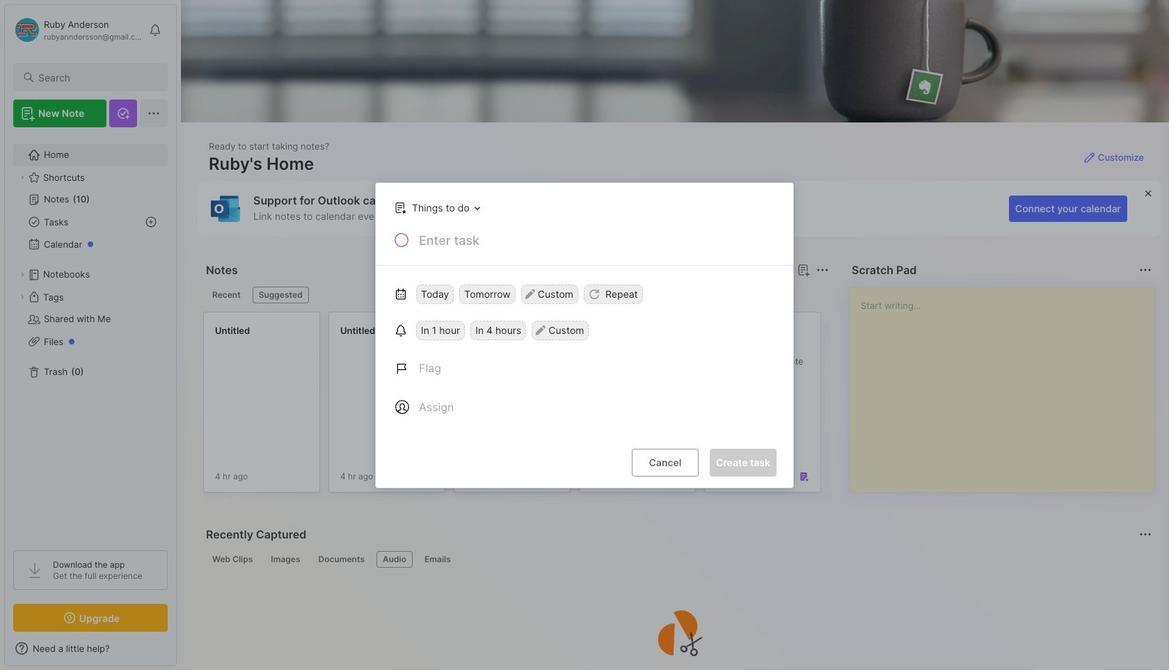 Task type: locate. For each thing, give the bounding box(es) containing it.
tab
[[206, 287, 247, 304], [253, 287, 309, 304], [206, 552, 259, 568], [265, 552, 307, 568], [312, 552, 371, 568], [377, 552, 413, 568], [418, 552, 457, 568]]

1 vertical spatial tab list
[[206, 552, 1150, 568]]

2 tab list from the top
[[206, 552, 1150, 568]]

0 vertical spatial tab list
[[206, 287, 827, 304]]

None search field
[[38, 69, 155, 86]]

none search field inside main element
[[38, 69, 155, 86]]

main element
[[0, 0, 181, 671]]

row group
[[203, 312, 1170, 501]]

tree
[[5, 136, 176, 538]]

expand notebooks image
[[18, 271, 26, 279]]

Enter task text field
[[418, 232, 777, 255]]

tab list
[[206, 287, 827, 304], [206, 552, 1150, 568]]

Go to note or move task field
[[388, 197, 485, 218]]

Start writing… text field
[[861, 288, 1155, 481]]



Task type: describe. For each thing, give the bounding box(es) containing it.
1 tab list from the top
[[206, 287, 827, 304]]

expand tags image
[[18, 293, 26, 302]]

Search text field
[[38, 71, 155, 84]]

tree inside main element
[[5, 136, 176, 538]]



Task type: vqa. For each thing, say whether or not it's contained in the screenshot.
tree
yes



